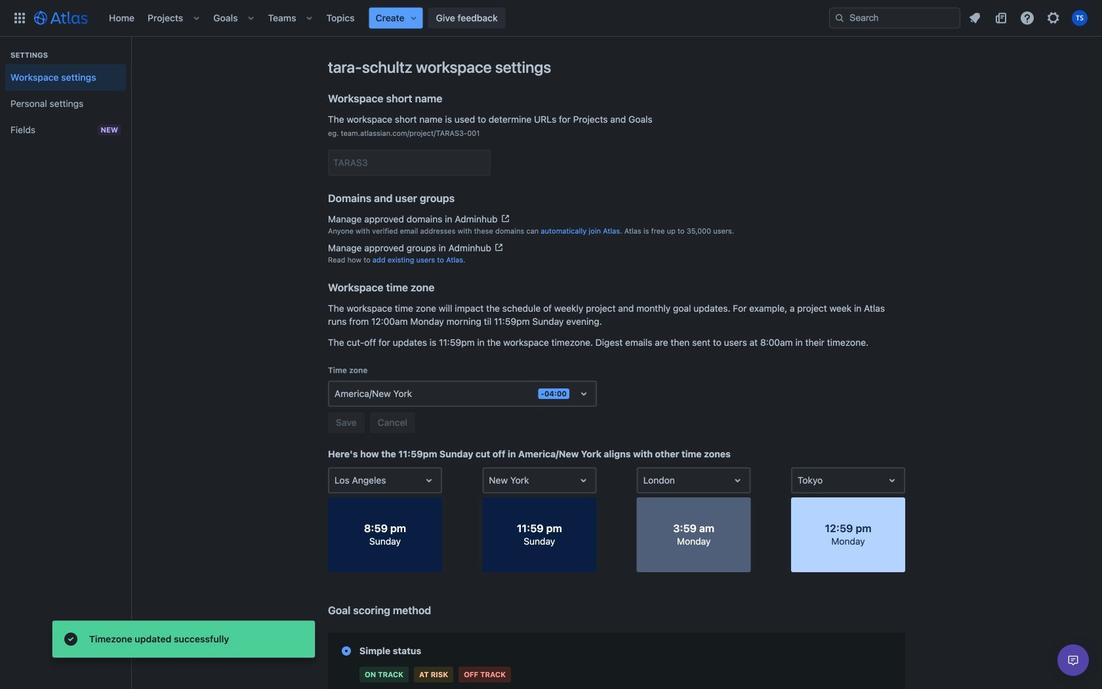 Task type: vqa. For each thing, say whether or not it's contained in the screenshot.
alert
yes



Task type: describe. For each thing, give the bounding box(es) containing it.
3 open image from the left
[[730, 473, 746, 488]]

an external link image
[[494, 242, 505, 253]]

an external link image
[[500, 213, 511, 224]]

settings image
[[1046, 10, 1062, 26]]

help image
[[1020, 10, 1036, 26]]

notifications image
[[967, 10, 983, 26]]

open intercom messenger image
[[1066, 652, 1082, 668]]

2 open image from the left
[[576, 473, 592, 488]]

1 open image from the left
[[421, 473, 437, 488]]

4 open image from the left
[[885, 473, 900, 488]]



Task type: locate. For each thing, give the bounding box(es) containing it.
switch to... image
[[12, 10, 28, 26]]

alert
[[53, 621, 315, 658]]

account image
[[1072, 10, 1088, 26]]

open image
[[421, 473, 437, 488], [576, 473, 592, 488], [730, 473, 746, 488], [885, 473, 900, 488]]

top element
[[8, 0, 830, 36]]

None search field
[[830, 8, 961, 29]]

None text field
[[644, 474, 646, 487], [798, 474, 801, 487], [644, 474, 646, 487], [798, 474, 801, 487]]

search image
[[835, 13, 845, 23]]

group
[[5, 37, 126, 147]]

Search field
[[830, 8, 961, 29]]

open image
[[576, 386, 592, 402]]

None field
[[329, 151, 490, 175]]

banner
[[0, 0, 1103, 37]]



